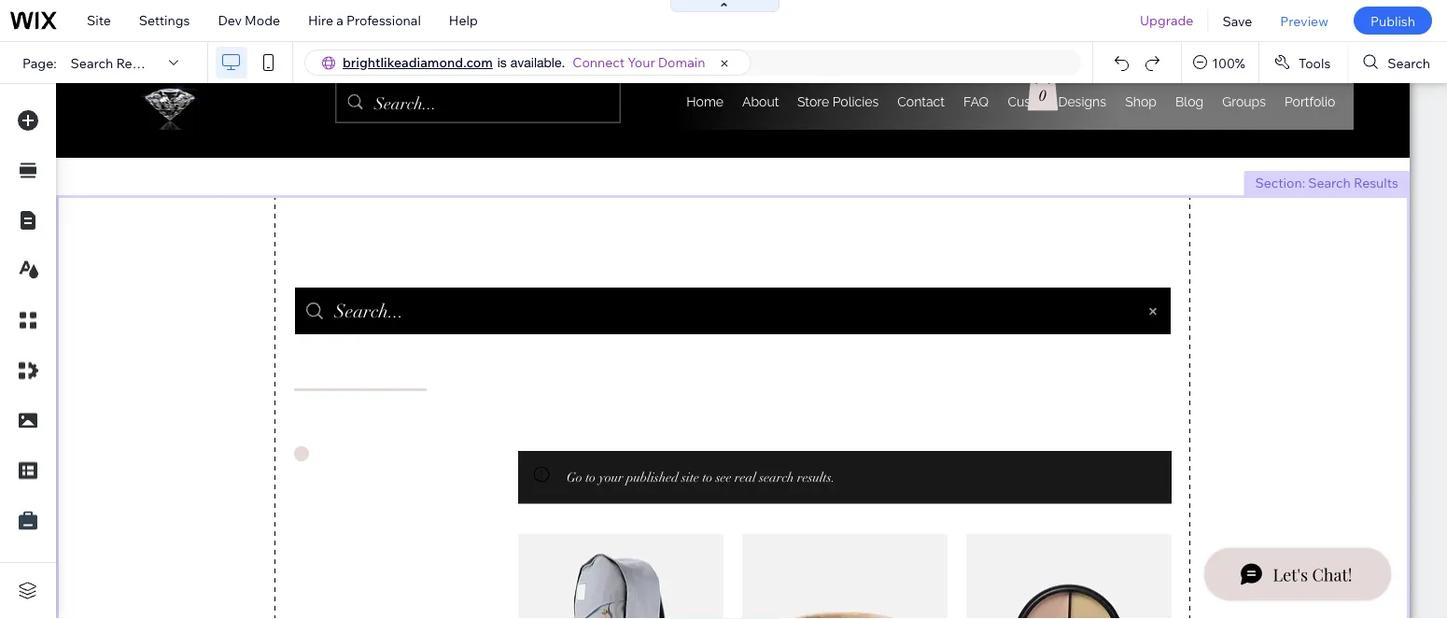 Task type: describe. For each thing, give the bounding box(es) containing it.
connect
[[573, 54, 625, 71]]

100%
[[1212, 54, 1246, 71]]

publish button
[[1354, 7, 1432, 35]]

a
[[336, 12, 344, 28]]

mode
[[245, 12, 280, 28]]

upgrade
[[1140, 12, 1194, 28]]

preview button
[[1267, 0, 1343, 41]]

dev mode
[[218, 12, 280, 28]]

publish
[[1371, 12, 1416, 29]]

1 horizontal spatial results
[[1354, 175, 1399, 191]]

0 vertical spatial results
[[116, 54, 161, 71]]

is
[[497, 55, 507, 70]]

hire a professional
[[308, 12, 421, 28]]

search for search
[[1388, 54, 1431, 71]]

available.
[[511, 55, 565, 70]]

preview
[[1281, 12, 1329, 29]]

100% button
[[1182, 42, 1259, 83]]

brightlikeadiamond.com
[[343, 54, 493, 71]]

hire
[[308, 12, 333, 28]]



Task type: vqa. For each thing, say whether or not it's contained in the screenshot.
the topmost the Results
yes



Task type: locate. For each thing, give the bounding box(es) containing it.
domain
[[658, 54, 705, 71]]

search results
[[71, 54, 161, 71]]

settings
[[139, 12, 190, 28]]

your
[[628, 54, 655, 71]]

professional
[[346, 12, 421, 28]]

tools
[[1299, 54, 1331, 71]]

search inside search button
[[1388, 54, 1431, 71]]

help
[[449, 12, 478, 28]]

save
[[1223, 12, 1253, 29]]

results
[[116, 54, 161, 71], [1354, 175, 1399, 191]]

search
[[71, 54, 113, 71], [1388, 54, 1431, 71], [1308, 175, 1351, 191]]

1 horizontal spatial search
[[1308, 175, 1351, 191]]

site
[[87, 12, 111, 28]]

tools button
[[1260, 42, 1348, 83]]

search right section:
[[1308, 175, 1351, 191]]

section: search results
[[1255, 175, 1399, 191]]

0 horizontal spatial search
[[71, 54, 113, 71]]

dev
[[218, 12, 242, 28]]

0 horizontal spatial results
[[116, 54, 161, 71]]

save button
[[1209, 0, 1267, 41]]

search down the site
[[71, 54, 113, 71]]

search button
[[1349, 42, 1447, 83]]

is available. connect your domain
[[497, 54, 705, 71]]

1 vertical spatial results
[[1354, 175, 1399, 191]]

section:
[[1255, 175, 1305, 191]]

2 horizontal spatial search
[[1388, 54, 1431, 71]]

search for search results
[[71, 54, 113, 71]]

search down publish
[[1388, 54, 1431, 71]]



